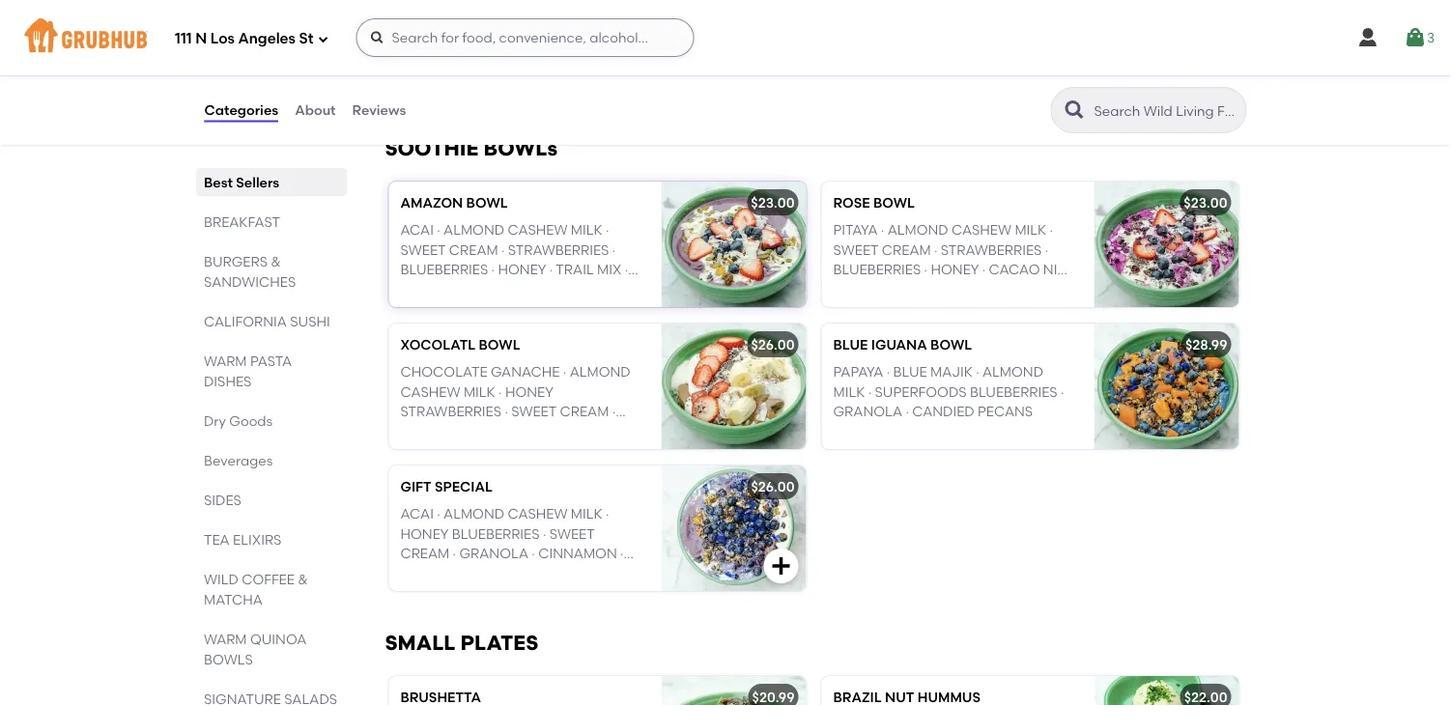 Task type: locate. For each thing, give the bounding box(es) containing it.
$26.00 for chocolate ganache · almond cashew milk · honey strawberries · sweet cream · bananas
[[751, 337, 795, 353]]

Search for food, convenience, alcohol... search field
[[356, 18, 694, 57]]

bananas
[[401, 423, 467, 439]]

wild coffee & matcha
[[203, 571, 308, 608]]

sweet inside chocolate ganache · almond cashew milk · honey strawberries · sweet cream · bananas
[[511, 403, 557, 420]]

0 vertical spatial blue
[[833, 337, 868, 353]]

main navigation navigation
[[0, 0, 1450, 75]]

almond for amazon bowl
[[444, 222, 505, 238]]

almond up the pecans
[[983, 364, 1044, 380]]

1 horizontal spatial coco
[[1025, 281, 1069, 297]]

cashew for rose bowl
[[952, 222, 1012, 238]]

acai inside the acai · almond cashew milk · honey blueberries · sweet cream  · granola · cinnamon · blue majick
[[401, 506, 434, 522]]

almond for gift special
[[444, 506, 505, 522]]

2 $26.00 from the top
[[751, 479, 795, 495]]

cream inside the acai · almond cashew milk · honey blueberries · sweet cream  · granola · cinnamon · blue majick
[[401, 545, 450, 562]]

1 vertical spatial shreds
[[833, 300, 886, 317]]

almond
[[444, 222, 505, 238], [888, 222, 949, 238], [570, 364, 631, 380], [983, 364, 1044, 380], [444, 506, 505, 522]]

milk down chocolate at bottom left
[[464, 384, 495, 400]]

shreds down trail
[[565, 281, 618, 297]]

blueberries
[[401, 261, 488, 278], [833, 261, 921, 278], [970, 384, 1058, 400], [452, 526, 540, 542]]

1 vertical spatial &
[[297, 571, 308, 588]]

acai down amazon on the top of page
[[401, 222, 434, 238]]

blueberries up chia
[[833, 261, 921, 278]]

seeds inside acai · almond cashew milk · sweet cream · strawberries · blueberries · honey · trail mix · pumpkin seeds · coco shreds
[[466, 281, 508, 297]]

1 horizontal spatial $23.00
[[1184, 195, 1228, 211]]

seeds
[[466, 281, 508, 297], [878, 281, 920, 297]]

acai inside acai · almond cashew milk · sweet cream · strawberries · blueberries · honey · trail mix · pumpkin seeds · coco shreds
[[401, 222, 434, 238]]

svg image left "3" button
[[1357, 26, 1380, 49]]

blueberries inside acai · almond cashew milk · sweet cream · strawberries · blueberries · honey · trail mix · pumpkin seeds · coco shreds
[[401, 261, 488, 278]]

almond down special
[[444, 506, 505, 522]]

0 horizontal spatial shreds
[[565, 281, 618, 297]]

cashew up cinnamon
[[508, 506, 568, 522]]

milk for pitaya · almond cashew milk · sweet cream · strawberries · blueberries · honey · cacao nibs · chia seeds · rose water · coco shreds
[[1015, 222, 1047, 238]]

quinoa
[[250, 631, 306, 647]]

milk up cinnamon
[[571, 506, 603, 522]]

granola down papaya
[[833, 403, 903, 420]]

almond down amazon bowl
[[444, 222, 505, 238]]

milk inside chocolate ganache · almond cashew milk · honey strawberries · sweet cream · bananas
[[464, 384, 495, 400]]

warm for warm quinoa bowls
[[203, 631, 246, 647]]

strawberries inside acai · almond cashew milk · sweet cream · strawberries · blueberries · honey · trail mix · pumpkin seeds · coco shreds
[[508, 242, 609, 258]]

honey
[[498, 261, 546, 278], [931, 261, 979, 278], [505, 384, 554, 400], [401, 526, 449, 542]]

sweet up pumpkin
[[401, 242, 446, 258]]

0 vertical spatial $26.00
[[751, 337, 795, 353]]

milk inside the acai · almond cashew milk · honey blueberries · sweet cream  · granola · cinnamon · blue majick
[[571, 506, 603, 522]]

chia
[[840, 281, 874, 297]]

bowl right amazon on the top of page
[[466, 195, 508, 211]]

1 vertical spatial $26.00
[[751, 479, 795, 495]]

best
[[203, 174, 232, 190]]

reviews
[[352, 102, 406, 118]]

0 horizontal spatial $23.00
[[751, 195, 795, 211]]

seeds right pumpkin
[[466, 281, 508, 297]]

1 vertical spatial rose
[[929, 281, 966, 297]]

warm quinoa bowls tab
[[203, 629, 339, 670]]

cinnamon
[[538, 545, 617, 562]]

1 horizontal spatial shreds
[[833, 300, 886, 317]]

gift special image
[[661, 466, 806, 591]]

strawberries inside the pitaya · almond cashew milk · sweet cream · strawberries · blueberries · honey · cacao nibs · chia seeds · rose water · coco shreds
[[941, 242, 1042, 258]]

granola up majick
[[459, 545, 529, 562]]

milk inside acai · almond cashew milk · sweet cream · strawberries · blueberries · honey · trail mix · pumpkin seeds · coco shreds
[[571, 222, 603, 238]]

0 vertical spatial warm
[[203, 353, 246, 369]]

0 horizontal spatial coco
[[517, 281, 562, 297]]

cashew inside the pitaya · almond cashew milk · sweet cream · strawberries · blueberries · honey · cacao nibs · chia seeds · rose water · coco shreds
[[952, 222, 1012, 238]]

1 horizontal spatial strawberries
[[508, 242, 609, 258]]

milk
[[571, 222, 603, 238], [1015, 222, 1047, 238], [464, 384, 495, 400], [833, 384, 865, 400], [571, 506, 603, 522]]

honey inside chocolate ganache · almond cashew milk · honey strawberries · sweet cream · bananas
[[505, 384, 554, 400]]

plates
[[460, 631, 539, 656]]

blue inside the acai · almond cashew milk · honey blueberries · sweet cream  · granola · cinnamon · blue majick
[[401, 565, 435, 581]]

1 vertical spatial warm
[[203, 631, 246, 647]]

0 vertical spatial rose
[[833, 195, 870, 211]]

1 horizontal spatial blue
[[833, 337, 868, 353]]

bowl up ganache on the left of page
[[479, 337, 520, 353]]

blueberries inside the pitaya · almond cashew milk · sweet cream · strawberries · blueberries · honey · cacao nibs · chia seeds · rose water · coco shreds
[[833, 261, 921, 278]]

sweet
[[401, 242, 446, 258], [833, 242, 879, 258], [511, 403, 557, 420], [550, 526, 595, 542]]

rose up pitaya
[[833, 195, 870, 211]]

strawberries
[[508, 242, 609, 258], [941, 242, 1042, 258], [401, 403, 502, 420]]

strawberries for trail
[[508, 242, 609, 258]]

acai
[[401, 222, 434, 238], [401, 506, 434, 522]]

strawberries up the cacao
[[941, 242, 1042, 258]]

sides tab
[[203, 490, 339, 510]]

almond inside acai · almond cashew milk · sweet cream · strawberries · blueberries · honey · trail mix · pumpkin seeds · coco shreds
[[444, 222, 505, 238]]

cream inside chocolate ganache · almond cashew milk · honey strawberries · sweet cream · bananas
[[560, 403, 609, 420]]

honey inside acai · almond cashew milk · sweet cream · strawberries · blueberries · honey · trail mix · pumpkin seeds · coco shreds
[[498, 261, 546, 278]]

svg image right st
[[370, 30, 385, 45]]

0 vertical spatial granola
[[833, 403, 903, 420]]

0 vertical spatial acai
[[401, 222, 434, 238]]

1 horizontal spatial seeds
[[878, 281, 920, 297]]

1 vertical spatial blue
[[893, 364, 927, 380]]

1 vertical spatial granola
[[459, 545, 529, 562]]

warm up dishes
[[203, 353, 246, 369]]

california sushi tab
[[203, 311, 339, 331]]

almond down rose bowl
[[888, 222, 949, 238]]

sweet down pitaya
[[833, 242, 879, 258]]

blue up papaya
[[833, 337, 868, 353]]

2 warm from the top
[[203, 631, 246, 647]]

·
[[437, 222, 440, 238], [606, 222, 609, 238], [881, 222, 884, 238], [1050, 222, 1053, 238], [502, 242, 505, 258], [612, 242, 616, 258], [934, 242, 938, 258], [1045, 242, 1049, 258], [491, 261, 495, 278], [550, 261, 553, 278], [625, 261, 628, 278], [924, 261, 928, 278], [982, 261, 986, 278], [511, 281, 514, 297], [833, 281, 837, 297], [923, 281, 926, 297], [1018, 281, 1022, 297], [563, 364, 567, 380], [887, 364, 890, 380], [976, 364, 980, 380], [499, 384, 502, 400], [868, 384, 872, 400], [1061, 384, 1064, 400], [505, 403, 508, 420], [612, 403, 616, 420], [906, 403, 909, 420], [437, 506, 440, 522], [606, 506, 609, 522], [543, 526, 546, 542], [453, 545, 456, 562], [532, 545, 535, 562], [620, 545, 624, 562]]

seeds for chia
[[878, 281, 920, 297]]

cashew inside the acai · almond cashew milk · honey blueberries · sweet cream  · granola · cinnamon · blue majick
[[508, 506, 568, 522]]

2 acai from the top
[[401, 506, 434, 522]]

granola
[[833, 403, 903, 420], [459, 545, 529, 562]]

rose left water
[[929, 281, 966, 297]]

1 horizontal spatial &
[[297, 571, 308, 588]]

coffee
[[241, 571, 294, 588]]

blueberries inside the acai · almond cashew milk · honey blueberries · sweet cream  · granola · cinnamon · blue majick
[[452, 526, 540, 542]]

cream inside acai · almond cashew milk · sweet cream · strawberries · blueberries · honey · trail mix · pumpkin seeds · coco shreds
[[449, 242, 498, 258]]

1 $26.00 from the top
[[751, 337, 795, 353]]

rose inside the pitaya · almond cashew milk · sweet cream · strawberries · blueberries · honey · cacao nibs · chia seeds · rose water · coco shreds
[[929, 281, 966, 297]]

coco
[[517, 281, 562, 297], [1025, 281, 1069, 297]]

0 vertical spatial &
[[270, 253, 281, 270]]

cashew
[[508, 222, 568, 238], [952, 222, 1012, 238], [401, 384, 461, 400], [508, 506, 568, 522]]

2 horizontal spatial blue
[[893, 364, 927, 380]]

bowls
[[203, 651, 253, 668]]

cashew inside chocolate ganache · almond cashew milk · honey strawberries · sweet cream · bananas
[[401, 384, 461, 400]]

sweet down ganache on the left of page
[[511, 403, 557, 420]]

2 $23.00 from the left
[[1184, 195, 1228, 211]]

categories button
[[203, 75, 279, 145]]

2 vertical spatial blue
[[401, 565, 435, 581]]

superfoods
[[875, 384, 967, 400]]

angeles
[[238, 30, 296, 47]]

svg image
[[1404, 26, 1427, 49], [317, 33, 329, 45], [770, 60, 793, 83], [770, 555, 793, 578]]

seeds inside the pitaya · almond cashew milk · sweet cream · strawberries · blueberries · honey · cacao nibs · chia seeds · rose water · coco shreds
[[878, 281, 920, 297]]

bowl up pitaya
[[873, 195, 915, 211]]

honey up water
[[931, 261, 979, 278]]

1 seeds from the left
[[466, 281, 508, 297]]

blueberries up majick
[[452, 526, 540, 542]]

chocolate
[[401, 364, 488, 380]]

milk inside the pitaya · almond cashew milk · sweet cream · strawberries · blueberries · honey · cacao nibs · chia seeds · rose water · coco shreds
[[1015, 222, 1047, 238]]

water
[[969, 281, 1015, 297]]

$26.00
[[751, 337, 795, 353], [751, 479, 795, 495]]

strawberries up bananas
[[401, 403, 502, 420]]

crystal bowl image
[[661, 0, 806, 97]]

0 horizontal spatial granola
[[459, 545, 529, 562]]

honey down gift
[[401, 526, 449, 542]]

cashew inside acai · almond cashew milk · sweet cream · strawberries · blueberries · honey · trail mix · pumpkin seeds · coco shreds
[[508, 222, 568, 238]]

strawberries up trail
[[508, 242, 609, 258]]

tab
[[203, 689, 339, 705]]

0 vertical spatial shreds
[[565, 281, 618, 297]]

milk down papaya
[[833, 384, 865, 400]]

ganache
[[491, 364, 560, 380]]

cashew up the cacao
[[952, 222, 1012, 238]]

$23.00
[[751, 195, 795, 211], [1184, 195, 1228, 211]]

0 horizontal spatial seeds
[[466, 281, 508, 297]]

1 $23.00 from the left
[[751, 195, 795, 211]]

3 button
[[1404, 20, 1435, 55]]

honey down ganache on the left of page
[[505, 384, 554, 400]]

about
[[295, 102, 336, 118]]

almond right ganache on the left of page
[[570, 364, 631, 380]]

pumpkin
[[401, 281, 463, 297]]

coco down nibs on the top right of page
[[1025, 281, 1069, 297]]

majick
[[438, 565, 491, 581]]

california sushi
[[203, 313, 330, 330]]

milk up the cacao
[[1015, 222, 1047, 238]]

cashew up trail
[[508, 222, 568, 238]]

seeds right chia
[[878, 281, 920, 297]]

xocolatl bowl image
[[661, 324, 806, 449]]

1 horizontal spatial granola
[[833, 403, 903, 420]]

1 vertical spatial acai
[[401, 506, 434, 522]]

1 horizontal spatial rose
[[929, 281, 966, 297]]

cashew down chocolate at bottom left
[[401, 384, 461, 400]]

almond inside the pitaya · almond cashew milk · sweet cream · strawberries · blueberries · honey · cacao nibs · chia seeds · rose water · coco shreds
[[888, 222, 949, 238]]

shreds
[[565, 281, 618, 297], [833, 300, 886, 317]]

2 horizontal spatial strawberries
[[941, 242, 1042, 258]]

soothie bowls
[[385, 136, 558, 161]]

0 horizontal spatial svg image
[[370, 30, 385, 45]]

milk for acai · almond cashew milk · sweet cream · strawberries · blueberries · honey · trail mix · pumpkin seeds · coco shreds
[[571, 222, 603, 238]]

svg image
[[1357, 26, 1380, 49], [370, 30, 385, 45]]

brazil nut hummus image
[[1094, 676, 1239, 705]]

2 coco from the left
[[1025, 281, 1069, 297]]

beverages
[[203, 452, 272, 469]]

shreds down chia
[[833, 300, 886, 317]]

rose
[[833, 195, 870, 211], [929, 281, 966, 297]]

warm inside the warm pasta dishes
[[203, 353, 246, 369]]

acai down gift
[[401, 506, 434, 522]]

milk up trail
[[571, 222, 603, 238]]

blue
[[833, 337, 868, 353], [893, 364, 927, 380], [401, 565, 435, 581]]

sweet inside acai · almond cashew milk · sweet cream · strawberries · blueberries · honey · trail mix · pumpkin seeds · coco shreds
[[401, 242, 446, 258]]

& inside burgers & sandwiches
[[270, 253, 281, 270]]

2 seeds from the left
[[878, 281, 920, 297]]

& right coffee
[[297, 571, 308, 588]]

almond for rose bowl
[[888, 222, 949, 238]]

1 coco from the left
[[517, 281, 562, 297]]

0 horizontal spatial &
[[270, 253, 281, 270]]

reviews button
[[351, 75, 407, 145]]

0 horizontal spatial strawberries
[[401, 403, 502, 420]]

blueberries up pumpkin
[[401, 261, 488, 278]]

cream
[[449, 242, 498, 258], [882, 242, 931, 258], [560, 403, 609, 420], [401, 545, 450, 562]]

blue left majick
[[401, 565, 435, 581]]

warm up bowls at bottom
[[203, 631, 246, 647]]

honey left trail
[[498, 261, 546, 278]]

coco down trail
[[517, 281, 562, 297]]

cacao
[[989, 261, 1040, 278]]

111 n los angeles st
[[175, 30, 314, 47]]

soothie
[[385, 136, 479, 161]]

warm
[[203, 353, 246, 369], [203, 631, 246, 647]]

warm inside warm quinoa bowls
[[203, 631, 246, 647]]

$23.00 for pitaya · almond cashew milk · sweet cream · strawberries · blueberries · honey · cacao nibs · chia seeds · rose water · coco shreds
[[1184, 195, 1228, 211]]

blueberries up the pecans
[[970, 384, 1058, 400]]

blue iguana bowl
[[833, 337, 972, 353]]

& up sandwiches
[[270, 253, 281, 270]]

bowl
[[466, 195, 508, 211], [873, 195, 915, 211], [479, 337, 520, 353], [931, 337, 972, 353]]

1 warm from the top
[[203, 353, 246, 369]]

blue up "superfoods" on the right of page
[[893, 364, 927, 380]]

almond inside the acai · almond cashew milk · honey blueberries · sweet cream  · granola · cinnamon · blue majick
[[444, 506, 505, 522]]

honey inside the pitaya · almond cashew milk · sweet cream · strawberries · blueberries · honey · cacao nibs · chia seeds · rose water · coco shreds
[[931, 261, 979, 278]]

sweet up cinnamon
[[550, 526, 595, 542]]

1 acai from the top
[[401, 222, 434, 238]]

dry
[[203, 413, 226, 429]]

0 horizontal spatial rose
[[833, 195, 870, 211]]

0 horizontal spatial blue
[[401, 565, 435, 581]]

$26.00 for acai · almond cashew milk · honey blueberries · sweet cream  · granola · cinnamon · blue majick
[[751, 479, 795, 495]]



Task type: describe. For each thing, give the bounding box(es) containing it.
amazon bowl
[[401, 195, 508, 211]]

matcha
[[203, 591, 262, 608]]

bowl for xocolatl bowl
[[479, 337, 520, 353]]

sushi
[[290, 313, 330, 330]]

wild coffee & matcha tab
[[203, 569, 339, 610]]

tea elixirs tab
[[203, 530, 339, 550]]

los
[[210, 30, 235, 47]]

strawberries for cacao
[[941, 242, 1042, 258]]

coco inside acai · almond cashew milk · sweet cream · strawberries · blueberries · honey · trail mix · pumpkin seeds · coco shreds
[[517, 281, 562, 297]]

dishes
[[203, 373, 251, 389]]

milk for acai · almond cashew milk · honey blueberries · sweet cream  · granola · cinnamon · blue majick
[[571, 506, 603, 522]]

$28.99
[[1186, 337, 1228, 353]]

pecans
[[978, 403, 1033, 420]]

seeds for pumpkin
[[466, 281, 508, 297]]

breakfast tab
[[203, 212, 339, 232]]

about button
[[294, 75, 337, 145]]

shreds inside acai · almond cashew milk · sweet cream · strawberries · blueberries · honey · trail mix · pumpkin seeds · coco shreds
[[565, 281, 618, 297]]

gift special
[[401, 479, 493, 495]]

shreds inside the pitaya · almond cashew milk · sweet cream · strawberries · blueberries · honey · cacao nibs · chia seeds · rose water · coco shreds
[[833, 300, 886, 317]]

best sellers tab
[[203, 172, 339, 192]]

blue iguana bowl image
[[1094, 324, 1239, 449]]

california
[[203, 313, 286, 330]]

honey inside the acai · almond cashew milk · honey blueberries · sweet cream  · granola · cinnamon · blue majick
[[401, 526, 449, 542]]

3
[[1427, 29, 1435, 46]]

acai · almond cashew milk · honey blueberries · sweet cream  · granola · cinnamon · blue majick
[[401, 506, 624, 581]]

acai for acai · almond cashew milk · sweet cream · strawberries · blueberries · honey · trail mix · pumpkin seeds · coco shreds
[[401, 222, 434, 238]]

dry goods
[[203, 413, 272, 429]]

warm pasta dishes
[[203, 353, 291, 389]]

cream inside the pitaya · almond cashew milk · sweet cream · strawberries · blueberries · honey · cacao nibs · chia seeds · rose water · coco shreds
[[882, 242, 931, 258]]

warm for warm pasta dishes
[[203, 353, 246, 369]]

mix
[[597, 261, 622, 278]]

brushetta image
[[661, 676, 806, 705]]

sweet inside the acai · almond cashew milk · honey blueberries · sweet cream  · granola · cinnamon · blue majick
[[550, 526, 595, 542]]

elixirs
[[232, 531, 281, 548]]

bowl for rose bowl
[[873, 195, 915, 211]]

papaya · blue majik · almond milk · superfoods blueberries · granola · candied pecans
[[833, 364, 1064, 420]]

majik
[[931, 364, 973, 380]]

blueberries inside papaya · blue majik · almond milk · superfoods blueberries · granola · candied pecans
[[970, 384, 1058, 400]]

rose bowl image
[[1094, 182, 1239, 307]]

small plates
[[385, 631, 539, 656]]

bowl for amazon bowl
[[466, 195, 508, 211]]

special
[[435, 479, 493, 495]]

1 horizontal spatial svg image
[[1357, 26, 1380, 49]]

cashew for gift special
[[508, 506, 568, 522]]

111
[[175, 30, 192, 47]]

tea elixirs
[[203, 531, 281, 548]]

almond inside papaya · blue majik · almond milk · superfoods blueberries · granola · candied pecans
[[983, 364, 1044, 380]]

bowls
[[484, 136, 558, 161]]

categories
[[204, 102, 278, 118]]

sandwiches
[[203, 273, 296, 290]]

bowl up majik
[[931, 337, 972, 353]]

pasta
[[250, 353, 291, 369]]

acai · almond cashew milk · sweet cream · strawberries · blueberries · honey · trail mix · pumpkin seeds · coco shreds
[[401, 222, 628, 297]]

warm quinoa bowls
[[203, 631, 306, 668]]

granola inside the acai · almond cashew milk · honey blueberries · sweet cream  · granola · cinnamon · blue majick
[[459, 545, 529, 562]]

st
[[299, 30, 314, 47]]

beverages tab
[[203, 450, 339, 471]]

goods
[[229, 413, 272, 429]]

strawberries inside chocolate ganache · almond cashew milk · honey strawberries · sweet cream · bananas
[[401, 403, 502, 420]]

trail
[[556, 261, 594, 278]]

warm pasta dishes tab
[[203, 351, 339, 391]]

gift
[[401, 479, 432, 495]]

almond inside chocolate ganache · almond cashew milk · honey strawberries · sweet cream · bananas
[[570, 364, 631, 380]]

xocolatl
[[401, 337, 476, 353]]

Search Wild Living Foods search field
[[1092, 101, 1240, 120]]

burgers & sandwiches tab
[[203, 251, 339, 292]]

amazon
[[401, 195, 463, 211]]

svg image inside "3" button
[[1404, 26, 1427, 49]]

granola inside papaya · blue majik · almond milk · superfoods blueberries · granola · candied pecans
[[833, 403, 903, 420]]

sweet inside the pitaya · almond cashew milk · sweet cream · strawberries · blueberries · honey · cacao nibs · chia seeds · rose water · coco shreds
[[833, 242, 879, 258]]

n
[[195, 30, 207, 47]]

coco inside the pitaya · almond cashew milk · sweet cream · strawberries · blueberries · honey · cacao nibs · chia seeds · rose water · coco shreds
[[1025, 281, 1069, 297]]

blue inside papaya · blue majik · almond milk · superfoods blueberries · granola · candied pecans
[[893, 364, 927, 380]]

amazon bowl image
[[661, 182, 806, 307]]

rose bowl
[[833, 195, 915, 211]]

$23.00 for acai · almond cashew milk · sweet cream · strawberries · blueberries · honey · trail mix · pumpkin seeds · coco shreds
[[751, 195, 795, 211]]

iguana
[[871, 337, 927, 353]]

dry goods tab
[[203, 411, 339, 431]]

pitaya · almond cashew milk · sweet cream · strawberries · blueberries · honey · cacao nibs · chia seeds · rose water · coco shreds
[[833, 222, 1074, 317]]

burgers & sandwiches
[[203, 253, 296, 290]]

milk inside papaya · blue majik · almond milk · superfoods blueberries · granola · candied pecans
[[833, 384, 865, 400]]

pitaya
[[833, 222, 878, 238]]

burgers
[[203, 253, 267, 270]]

best sellers
[[203, 174, 279, 190]]

wild
[[203, 571, 238, 588]]

xocolatl bowl
[[401, 337, 520, 353]]

tea
[[203, 531, 229, 548]]

sellers
[[236, 174, 279, 190]]

& inside wild coffee & matcha
[[297, 571, 308, 588]]

cashew for amazon bowl
[[508, 222, 568, 238]]

small
[[385, 631, 456, 656]]

nibs
[[1044, 261, 1074, 278]]

papaya
[[833, 364, 884, 380]]

acai for acai · almond cashew milk · honey blueberries · sweet cream  · granola · cinnamon · blue majick
[[401, 506, 434, 522]]

breakfast
[[203, 214, 280, 230]]

chocolate ganache · almond cashew milk · honey strawberries · sweet cream · bananas
[[401, 364, 631, 439]]

sides
[[203, 492, 241, 508]]

candied
[[912, 403, 975, 420]]

search icon image
[[1063, 99, 1087, 122]]



Task type: vqa. For each thing, say whether or not it's contained in the screenshot.
'Goods'
yes



